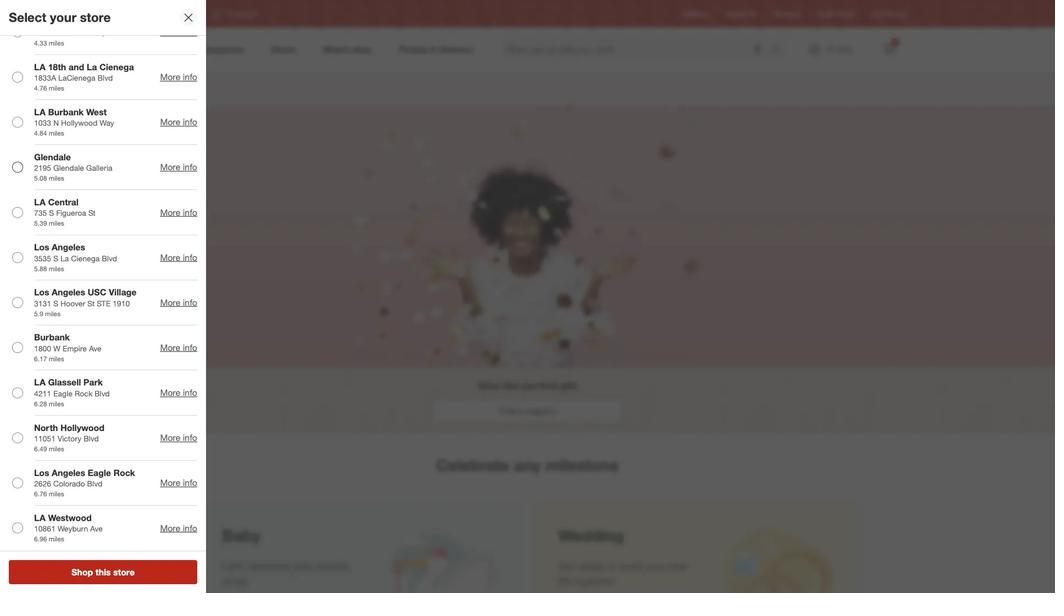 Task type: describe. For each thing, give the bounding box(es) containing it.
more info for los angeles
[[160, 253, 197, 263]]

target circle
[[818, 10, 855, 18]]

select your store dialog
[[0, 0, 206, 594]]

colorado
[[53, 480, 85, 489]]

miles inside la glassell park 4211 eagle rock blvd 6.28 miles
[[49, 400, 64, 409]]

more for la 18th and la cienega
[[160, 72, 181, 83]]

new
[[669, 560, 688, 573]]

los angeles eagle rock 2626 colorado blvd 6.76 miles
[[34, 468, 135, 499]]

miles inside the la westwood 10861 weyburn ave 6.96 miles
[[49, 536, 64, 544]]

your inside get ready to build your new life together.
[[645, 560, 666, 573]]

select
[[9, 10, 46, 25]]

registry
[[526, 406, 556, 416]]

4.33
[[34, 39, 47, 47]]

more info link for burbank
[[160, 343, 197, 354]]

perfect
[[522, 379, 558, 392]]

hollywood inside north hollywood 11051 victory blvd 6.49 miles
[[60, 423, 104, 434]]

la for central
[[34, 197, 46, 208]]

s inside los angeles usc village 3131 s hoover st ste 1910 5.9 miles
[[53, 299, 58, 309]]

milestone
[[546, 456, 619, 475]]

north hollywood 11051 victory blvd 6.49 miles
[[34, 423, 104, 454]]

angeles for usc
[[52, 287, 85, 298]]

more info link for los angeles eagle rock
[[160, 478, 197, 489]]

5.88
[[34, 265, 47, 273]]

central
[[48, 197, 79, 208]]

info for los angeles
[[183, 253, 197, 263]]

bundle
[[316, 560, 348, 573]]

the
[[503, 379, 519, 392]]

target circle link
[[818, 9, 855, 18]]

wedding
[[559, 526, 624, 546]]

more info for burbank
[[160, 343, 197, 354]]

and
[[69, 62, 84, 72]]

empire
[[63, 344, 87, 354]]

galleria
[[86, 164, 112, 173]]

los for los angeles usc village
[[34, 287, 49, 298]]

6.17
[[34, 355, 47, 363]]

ave,
[[90, 28, 104, 38]]

la westwood 10861 weyburn ave 6.96 miles
[[34, 513, 103, 544]]

los angeles 3535 s la cienega blvd 5.88 miles
[[34, 242, 117, 273]]

6.28
[[34, 400, 47, 409]]

5.9
[[34, 310, 43, 318]]

more for la glassell park
[[160, 388, 181, 399]]

miles inside la central 735 s figueroa st 5.39 miles
[[49, 220, 64, 228]]

weekly
[[725, 10, 747, 18]]

more info link for los angeles
[[160, 253, 197, 263]]

miles inside 330 n westlake ave, unit 500 4.33 miles
[[49, 39, 64, 47]]

18th
[[48, 62, 66, 72]]

more info link for glendale
[[160, 162, 197, 173]]

info for la 18th and la cienega
[[183, 72, 197, 83]]

more info for la glassell park
[[160, 388, 197, 399]]

more info link for la central
[[160, 207, 197, 218]]

1833a
[[34, 73, 56, 83]]

st inside los angeles usc village 3131 s hoover st ste 1910 5.9 miles
[[87, 299, 95, 309]]

burbank inside la burbank west 1033 n hollywood way 4.84 miles
[[48, 107, 84, 118]]

2626
[[34, 480, 51, 489]]

info for los angeles usc village
[[183, 298, 197, 308]]

to
[[607, 560, 617, 573]]

celebrate
[[247, 560, 290, 573]]

more info link for north hollywood
[[160, 433, 197, 444]]

miles inside la 18th and la cienega 1833a lacienega blvd 4.76 miles
[[49, 84, 64, 93]]

more for burbank
[[160, 343, 181, 354]]

more info for la 18th and la cienega
[[160, 72, 197, 83]]

s for angeles
[[53, 254, 58, 264]]

more info link for los angeles usc village
[[160, 298, 197, 308]]

any
[[514, 456, 541, 475]]

miles inside "burbank 1800 w empire ave 6.17 miles"
[[49, 355, 64, 363]]

6.76
[[34, 491, 47, 499]]

blvd inside la 18th and la cienega 1833a lacienega blvd 4.76 miles
[[98, 73, 113, 83]]

la sunset
[[226, 10, 257, 18]]

blvd for la glassell park
[[95, 389, 110, 399]]

info for la glassell park
[[183, 388, 197, 399]]

weekly ad
[[725, 10, 757, 18]]

1 more info link from the top
[[160, 27, 197, 38]]

1 more info from the top
[[160, 27, 197, 38]]

westwood
[[48, 513, 92, 524]]

weekly ad link
[[725, 9, 757, 18]]

find stores
[[872, 10, 906, 18]]

give the perfect gift
[[478, 379, 577, 392]]

1033
[[34, 118, 51, 128]]

1800
[[34, 344, 51, 354]]

la burbank west 1033 n hollywood way 4.84 miles
[[34, 107, 114, 138]]

6.96
[[34, 536, 47, 544]]

more info for glendale
[[160, 162, 197, 173]]

stores
[[887, 10, 906, 18]]

s for central
[[49, 209, 54, 218]]

circle
[[838, 10, 855, 18]]

6.49
[[34, 445, 47, 454]]

your inside dialog
[[50, 10, 76, 25]]

w
[[53, 344, 60, 354]]

330 n westlake ave, unit 500 4.33 miles
[[34, 28, 135, 47]]

eagle inside los angeles eagle rock 2626 colorado blvd 6.76 miles
[[88, 468, 111, 479]]

la for sunset
[[226, 10, 234, 18]]

search button
[[766, 37, 792, 64]]

4 link
[[877, 37, 902, 62]]

get ready to build your new life together.
[[559, 560, 688, 588]]

hoover
[[60, 299, 85, 309]]

more for la central
[[160, 207, 181, 218]]

let's celebrate your bundle of joy.
[[222, 560, 348, 588]]

redcard link
[[774, 9, 800, 18]]

north
[[34, 423, 58, 434]]

los angeles usc village 3131 s hoover st ste 1910 5.9 miles
[[34, 287, 137, 318]]

info for glendale
[[183, 162, 197, 173]]

more info for la central
[[160, 207, 197, 218]]

village
[[109, 287, 137, 298]]

of
[[222, 575, 231, 588]]

redcard
[[774, 10, 800, 18]]

4.84
[[34, 129, 47, 138]]

la for 18th
[[34, 62, 46, 72]]

info for los angeles eagle rock
[[183, 478, 197, 489]]

celebrate any milestone
[[436, 456, 619, 475]]

get
[[559, 560, 575, 573]]

la for glassell
[[34, 378, 46, 389]]

let's
[[222, 560, 244, 573]]

info for burbank
[[183, 343, 197, 354]]

4
[[894, 39, 897, 46]]

ave for burbank
[[89, 344, 102, 354]]



Task type: locate. For each thing, give the bounding box(es) containing it.
hollywood
[[61, 118, 97, 128], [60, 423, 104, 434]]

miles down 11051
[[49, 445, 64, 454]]

0 horizontal spatial store
[[80, 10, 111, 25]]

s right 735
[[49, 209, 54, 218]]

more for los angeles
[[160, 253, 181, 263]]

store up ave,
[[80, 10, 111, 25]]

la central 735 s figueroa st 5.39 miles
[[34, 197, 95, 228]]

0 vertical spatial store
[[80, 10, 111, 25]]

blvd inside north hollywood 11051 victory blvd 6.49 miles
[[84, 434, 99, 444]]

8 more info link from the top
[[160, 343, 197, 354]]

find stores link
[[872, 9, 906, 18]]

5.08
[[34, 175, 47, 183]]

more info link for la burbank west
[[160, 117, 197, 128]]

0 vertical spatial los
[[34, 242, 49, 253]]

la inside la 18th and la cienega 1833a lacienega blvd 4.76 miles
[[34, 62, 46, 72]]

this
[[96, 567, 111, 578]]

blvd down park
[[95, 389, 110, 399]]

miles right 5.39
[[49, 220, 64, 228]]

9 info from the top
[[183, 388, 197, 399]]

miles inside los angeles 3535 s la cienega blvd 5.88 miles
[[49, 265, 64, 273]]

miles inside los angeles usc village 3131 s hoover st ste 1910 5.9 miles
[[45, 310, 61, 318]]

8 info from the top
[[183, 343, 197, 354]]

1 vertical spatial find
[[500, 406, 517, 416]]

2 vertical spatial s
[[53, 299, 58, 309]]

1 horizontal spatial your
[[293, 560, 313, 573]]

12 more info link from the top
[[160, 523, 197, 534]]

10861
[[34, 525, 55, 534]]

4 more info link from the top
[[160, 162, 197, 173]]

rock
[[75, 389, 92, 399], [113, 468, 135, 479]]

3 los from the top
[[34, 468, 49, 479]]

0 horizontal spatial eagle
[[53, 389, 73, 399]]

store for select your store
[[80, 10, 111, 25]]

burbank
[[48, 107, 84, 118], [34, 333, 70, 343]]

your inside let's celebrate your bundle of joy.
[[293, 560, 313, 573]]

find inside find a registry button
[[500, 406, 517, 416]]

5 info from the top
[[183, 207, 197, 218]]

burbank up 1033
[[48, 107, 84, 118]]

blvd right the colorado
[[87, 480, 102, 489]]

more info for la westwood
[[160, 523, 197, 534]]

los up 3535
[[34, 242, 49, 253]]

1 horizontal spatial rock
[[113, 468, 135, 479]]

ready
[[578, 560, 605, 573]]

0 vertical spatial burbank
[[48, 107, 84, 118]]

cienega inside los angeles 3535 s la cienega blvd 5.88 miles
[[71, 254, 100, 264]]

6 more from the top
[[160, 253, 181, 263]]

select your store
[[9, 10, 111, 25]]

miles inside north hollywood 11051 victory blvd 6.49 miles
[[49, 445, 64, 454]]

miles right 5.08
[[49, 175, 64, 183]]

way
[[100, 118, 114, 128]]

11 more info from the top
[[160, 478, 197, 489]]

s inside los angeles 3535 s la cienega blvd 5.88 miles
[[53, 254, 58, 264]]

more for glendale
[[160, 162, 181, 173]]

12 info from the top
[[183, 523, 197, 534]]

11 more from the top
[[160, 478, 181, 489]]

find left a
[[500, 406, 517, 416]]

miles right 6.76
[[49, 491, 64, 499]]

find left stores in the right of the page
[[872, 10, 885, 18]]

shop this store button
[[9, 561, 197, 585]]

la inside la 18th and la cienega 1833a lacienega blvd 4.76 miles
[[87, 62, 97, 72]]

blvd right victory
[[84, 434, 99, 444]]

7 more info link from the top
[[160, 298, 197, 308]]

n inside 330 n westlake ave, unit 500 4.33 miles
[[49, 28, 55, 38]]

hollywood down west
[[61, 118, 97, 128]]

info for la burbank west
[[183, 117, 197, 128]]

give
[[478, 379, 500, 392]]

1 vertical spatial hollywood
[[60, 423, 104, 434]]

la up 10861
[[34, 513, 46, 524]]

baby
[[222, 526, 260, 546]]

n right 330
[[49, 28, 55, 38]]

1 angeles from the top
[[52, 242, 85, 253]]

1 vertical spatial burbank
[[34, 333, 70, 343]]

registry left the weekly
[[683, 10, 708, 18]]

1 horizontal spatial eagle
[[88, 468, 111, 479]]

los inside los angeles eagle rock 2626 colorado blvd 6.76 miles
[[34, 468, 49, 479]]

4211
[[34, 389, 51, 399]]

0 vertical spatial s
[[49, 209, 54, 218]]

together.
[[575, 575, 616, 588]]

la inside 'dropdown button'
[[226, 10, 234, 18]]

0 vertical spatial la
[[87, 62, 97, 72]]

la up 1033
[[34, 107, 46, 118]]

more
[[160, 27, 181, 38], [160, 72, 181, 83], [160, 117, 181, 128], [160, 162, 181, 173], [160, 207, 181, 218], [160, 253, 181, 263], [160, 298, 181, 308], [160, 343, 181, 354], [160, 388, 181, 399], [160, 433, 181, 444], [160, 478, 181, 489], [160, 523, 181, 534]]

4 info from the top
[[183, 162, 197, 173]]

blvd for los angeles eagle rock
[[87, 480, 102, 489]]

rock inside los angeles eagle rock 2626 colorado blvd 6.76 miles
[[113, 468, 135, 479]]

gift
[[561, 379, 577, 392]]

angeles inside los angeles usc village 3131 s hoover st ste 1910 5.9 miles
[[52, 287, 85, 298]]

blvd for los angeles
[[102, 254, 117, 264]]

11051
[[34, 434, 55, 444]]

burbank up w
[[34, 333, 70, 343]]

park
[[83, 378, 103, 389]]

los
[[34, 242, 49, 253], [34, 287, 49, 298], [34, 468, 49, 479]]

st right figueroa
[[88, 209, 95, 218]]

blvd inside los angeles 3535 s la cienega blvd 5.88 miles
[[102, 254, 117, 264]]

12 more info from the top
[[160, 523, 197, 534]]

los inside los angeles usc village 3131 s hoover st ste 1910 5.9 miles
[[34, 287, 49, 298]]

glendale up '2195'
[[34, 152, 71, 163]]

1 more from the top
[[160, 27, 181, 38]]

angeles inside los angeles eagle rock 2626 colorado blvd 6.76 miles
[[52, 468, 85, 479]]

st inside la central 735 s figueroa st 5.39 miles
[[88, 209, 95, 218]]

2 info from the top
[[183, 72, 197, 83]]

4 more from the top
[[160, 162, 181, 173]]

lacienega
[[58, 73, 95, 83]]

blvd inside los angeles eagle rock 2626 colorado blvd 6.76 miles
[[87, 480, 102, 489]]

la up 4211
[[34, 378, 46, 389]]

s inside la central 735 s figueroa st 5.39 miles
[[49, 209, 54, 218]]

info for north hollywood
[[183, 433, 197, 444]]

11 more info link from the top
[[160, 478, 197, 489]]

ave for la westwood
[[90, 525, 103, 534]]

4.76
[[34, 84, 47, 93]]

registry link
[[683, 9, 708, 18]]

miles right 6.28
[[49, 400, 64, 409]]

angeles inside los angeles 3535 s la cienega blvd 5.88 miles
[[52, 242, 85, 253]]

angeles down figueroa
[[52, 242, 85, 253]]

0 vertical spatial st
[[88, 209, 95, 218]]

angeles for 3535
[[52, 242, 85, 253]]

angeles up the colorado
[[52, 468, 85, 479]]

angeles up hoover
[[52, 287, 85, 298]]

3535
[[34, 254, 51, 264]]

search
[[766, 45, 792, 56]]

1 vertical spatial eagle
[[88, 468, 111, 479]]

miles right "5.9"
[[45, 310, 61, 318]]

5 more info from the top
[[160, 207, 197, 218]]

victory
[[58, 434, 82, 444]]

blvd
[[98, 73, 113, 83], [102, 254, 117, 264], [95, 389, 110, 399], [84, 434, 99, 444], [87, 480, 102, 489]]

5 more info link from the top
[[160, 207, 197, 218]]

2195
[[34, 164, 51, 173]]

miles inside los angeles eagle rock 2626 colorado blvd 6.76 miles
[[49, 491, 64, 499]]

0 vertical spatial rock
[[75, 389, 92, 399]]

your left 'new'
[[645, 560, 666, 573]]

find for find stores
[[872, 10, 885, 18]]

la inside the la westwood 10861 weyburn ave 6.96 miles
[[34, 513, 46, 524]]

la inside la burbank west 1033 n hollywood way 4.84 miles
[[34, 107, 46, 118]]

store right 'this'
[[113, 567, 135, 578]]

s right 3535
[[53, 254, 58, 264]]

0 vertical spatial ave
[[89, 344, 102, 354]]

11 info from the top
[[183, 478, 197, 489]]

more for la westwood
[[160, 523, 181, 534]]

ste
[[97, 299, 111, 309]]

6 more info from the top
[[160, 253, 197, 263]]

store inside 'shop this store' 'button'
[[113, 567, 135, 578]]

ave inside the la westwood 10861 weyburn ave 6.96 miles
[[90, 525, 103, 534]]

eagle down glassell
[[53, 389, 73, 399]]

a
[[519, 406, 524, 416]]

hollywood up victory
[[60, 423, 104, 434]]

st down usc
[[87, 299, 95, 309]]

1 horizontal spatial la
[[87, 62, 97, 72]]

10 more from the top
[[160, 433, 181, 444]]

glendale right '2195'
[[53, 164, 84, 173]]

weyburn
[[58, 525, 88, 534]]

la
[[226, 10, 234, 18], [34, 62, 46, 72], [34, 107, 46, 118], [34, 197, 46, 208], [34, 378, 46, 389], [34, 513, 46, 524]]

1 horizontal spatial store
[[113, 567, 135, 578]]

0 vertical spatial n
[[49, 28, 55, 38]]

more info link for la 18th and la cienega
[[160, 72, 197, 83]]

angeles for eagle
[[52, 468, 85, 479]]

life
[[559, 575, 572, 588]]

ad
[[748, 10, 757, 18]]

1 vertical spatial ave
[[90, 525, 103, 534]]

la up 735
[[34, 197, 46, 208]]

hollywood inside la burbank west 1033 n hollywood way 4.84 miles
[[61, 118, 97, 128]]

2 more info link from the top
[[160, 72, 197, 83]]

info for la westwood
[[183, 523, 197, 534]]

more info link for la glassell park
[[160, 388, 197, 399]]

registry down the and
[[40, 80, 103, 100]]

cienega down unit
[[99, 62, 134, 72]]

blvd up usc
[[102, 254, 117, 264]]

find for find a registry
[[500, 406, 517, 416]]

1 horizontal spatial find
[[872, 10, 885, 18]]

target
[[818, 10, 836, 18]]

7 more info from the top
[[160, 298, 197, 308]]

2 horizontal spatial your
[[645, 560, 666, 573]]

1 vertical spatial cienega
[[71, 254, 100, 264]]

store for shop this store
[[113, 567, 135, 578]]

0 vertical spatial find
[[872, 10, 885, 18]]

more info for los angeles usc village
[[160, 298, 197, 308]]

ave right weyburn
[[90, 525, 103, 534]]

500
[[122, 28, 135, 38]]

1910
[[113, 299, 130, 309]]

miles down w
[[49, 355, 64, 363]]

eagle inside la glassell park 4211 eagle rock blvd 6.28 miles
[[53, 389, 73, 399]]

2 vertical spatial los
[[34, 468, 49, 479]]

9 more from the top
[[160, 388, 181, 399]]

your up westlake
[[50, 10, 76, 25]]

more info for los angeles eagle rock
[[160, 478, 197, 489]]

5 more from the top
[[160, 207, 181, 218]]

miles inside glendale 2195 glendale galleria 5.08 miles
[[49, 175, 64, 183]]

rock inside la glassell park 4211 eagle rock blvd 6.28 miles
[[75, 389, 92, 399]]

1 vertical spatial st
[[87, 299, 95, 309]]

miles
[[49, 39, 64, 47], [49, 84, 64, 93], [49, 129, 64, 138], [49, 175, 64, 183], [49, 220, 64, 228], [49, 265, 64, 273], [45, 310, 61, 318], [49, 355, 64, 363], [49, 400, 64, 409], [49, 445, 64, 454], [49, 491, 64, 499], [49, 536, 64, 544]]

0 vertical spatial glendale
[[34, 152, 71, 163]]

3131
[[34, 299, 51, 309]]

more for los angeles usc village
[[160, 298, 181, 308]]

shop
[[71, 567, 93, 578]]

2 more info from the top
[[160, 72, 197, 83]]

1 vertical spatial registry
[[40, 80, 103, 100]]

ave right empire
[[89, 344, 102, 354]]

la inside los angeles 3535 s la cienega blvd 5.88 miles
[[60, 254, 69, 264]]

la inside la central 735 s figueroa st 5.39 miles
[[34, 197, 46, 208]]

joy.
[[234, 575, 249, 588]]

4 more info from the top
[[160, 162, 197, 173]]

miles right 4.33
[[49, 39, 64, 47]]

3 angeles from the top
[[52, 468, 85, 479]]

miles right 4.84
[[49, 129, 64, 138]]

0 horizontal spatial registry
[[40, 80, 103, 100]]

cienega up usc
[[71, 254, 100, 264]]

None radio
[[12, 117, 23, 128], [12, 253, 23, 264], [12, 298, 23, 309], [12, 388, 23, 399], [12, 117, 23, 128], [12, 253, 23, 264], [12, 298, 23, 309], [12, 388, 23, 399]]

miles right 5.88
[[49, 265, 64, 273]]

7 info from the top
[[183, 298, 197, 308]]

cienega inside la 18th and la cienega 1833a lacienega blvd 4.76 miles
[[99, 62, 134, 72]]

la for burbank
[[34, 107, 46, 118]]

build
[[620, 560, 642, 573]]

3 more info from the top
[[160, 117, 197, 128]]

la 18th and la cienega 1833a lacienega blvd 4.76 miles
[[34, 62, 134, 93]]

9 more info link from the top
[[160, 388, 197, 399]]

1 vertical spatial los
[[34, 287, 49, 298]]

info for la central
[[183, 207, 197, 218]]

10 more info from the top
[[160, 433, 197, 444]]

la right the and
[[87, 62, 97, 72]]

burbank 1800 w empire ave 6.17 miles
[[34, 333, 102, 363]]

your left bundle
[[293, 560, 313, 573]]

more info link for la westwood
[[160, 523, 197, 534]]

la sunset button
[[206, 4, 264, 24]]

los up the 2626
[[34, 468, 49, 479]]

find
[[872, 10, 885, 18], [500, 406, 517, 416]]

la inside la glassell park 4211 eagle rock blvd 6.28 miles
[[34, 378, 46, 389]]

la up "1833a"
[[34, 62, 46, 72]]

los for los angeles
[[34, 242, 49, 253]]

0 horizontal spatial find
[[500, 406, 517, 416]]

7 more from the top
[[160, 298, 181, 308]]

1 vertical spatial glendale
[[53, 164, 84, 173]]

1 vertical spatial la
[[60, 254, 69, 264]]

figueroa
[[56, 209, 86, 218]]

registry
[[683, 10, 708, 18], [40, 80, 103, 100]]

blvd inside la glassell park 4211 eagle rock blvd 6.28 miles
[[95, 389, 110, 399]]

more info for north hollywood
[[160, 433, 197, 444]]

find a registry button
[[433, 399, 623, 423]]

st
[[88, 209, 95, 218], [87, 299, 95, 309]]

0 horizontal spatial la
[[60, 254, 69, 264]]

1 horizontal spatial registry
[[683, 10, 708, 18]]

0 horizontal spatial rock
[[75, 389, 92, 399]]

ave inside "burbank 1800 w empire ave 6.17 miles"
[[89, 344, 102, 354]]

more for los angeles eagle rock
[[160, 478, 181, 489]]

8 more from the top
[[160, 343, 181, 354]]

0 vertical spatial cienega
[[99, 62, 134, 72]]

3 more from the top
[[160, 117, 181, 128]]

la for westwood
[[34, 513, 46, 524]]

miles down "1833a"
[[49, 84, 64, 93]]

0 vertical spatial hollywood
[[61, 118, 97, 128]]

0 vertical spatial angeles
[[52, 242, 85, 253]]

735
[[34, 209, 47, 218]]

s
[[49, 209, 54, 218], [53, 254, 58, 264], [53, 299, 58, 309]]

1 vertical spatial angeles
[[52, 287, 85, 298]]

miles down 10861
[[49, 536, 64, 544]]

celebrate
[[436, 456, 510, 475]]

2 los from the top
[[34, 287, 49, 298]]

6 more info link from the top
[[160, 253, 197, 263]]

0 horizontal spatial your
[[50, 10, 76, 25]]

330
[[34, 28, 47, 38]]

2 more from the top
[[160, 72, 181, 83]]

glendale 2195 glendale galleria 5.08 miles
[[34, 152, 112, 183]]

10 info from the top
[[183, 433, 197, 444]]

12 more from the top
[[160, 523, 181, 534]]

blvd right lacienega
[[98, 73, 113, 83]]

n right 1033
[[53, 118, 59, 128]]

None radio
[[12, 72, 23, 83], [12, 162, 23, 173], [12, 207, 23, 218], [12, 343, 23, 354], [12, 433, 23, 444], [12, 478, 23, 489], [12, 523, 23, 534], [12, 72, 23, 83], [12, 162, 23, 173], [12, 207, 23, 218], [12, 343, 23, 354], [12, 433, 23, 444], [12, 478, 23, 489], [12, 523, 23, 534]]

1 info from the top
[[183, 27, 197, 38]]

los for los angeles eagle rock
[[34, 468, 49, 479]]

8 more info from the top
[[160, 343, 197, 354]]

west
[[86, 107, 107, 118]]

info
[[183, 27, 197, 38], [183, 72, 197, 83], [183, 117, 197, 128], [183, 162, 197, 173], [183, 207, 197, 218], [183, 253, 197, 263], [183, 298, 197, 308], [183, 343, 197, 354], [183, 388, 197, 399], [183, 433, 197, 444], [183, 478, 197, 489], [183, 523, 197, 534]]

unit
[[106, 28, 120, 38]]

more for la burbank west
[[160, 117, 181, 128]]

s right 3131
[[53, 299, 58, 309]]

1 vertical spatial store
[[113, 567, 135, 578]]

more info for la burbank west
[[160, 117, 197, 128]]

store
[[80, 10, 111, 25], [113, 567, 135, 578]]

3 more info link from the top
[[160, 117, 197, 128]]

los inside los angeles 3535 s la cienega blvd 5.88 miles
[[34, 242, 49, 253]]

1 vertical spatial n
[[53, 118, 59, 128]]

los up 3131
[[34, 287, 49, 298]]

more info link
[[160, 27, 197, 38], [160, 72, 197, 83], [160, 117, 197, 128], [160, 162, 197, 173], [160, 207, 197, 218], [160, 253, 197, 263], [160, 298, 197, 308], [160, 343, 197, 354], [160, 388, 197, 399], [160, 433, 197, 444], [160, 478, 197, 489], [160, 523, 197, 534]]

0 vertical spatial eagle
[[53, 389, 73, 399]]

n inside la burbank west 1033 n hollywood way 4.84 miles
[[53, 118, 59, 128]]

la right 3535
[[60, 254, 69, 264]]

2 vertical spatial angeles
[[52, 468, 85, 479]]

sunset
[[236, 10, 257, 18]]

shop this store
[[71, 567, 135, 578]]

burbank inside "burbank 1800 w empire ave 6.17 miles"
[[34, 333, 70, 343]]

6 info from the top
[[183, 253, 197, 263]]

5.39
[[34, 220, 47, 228]]

glassell
[[48, 378, 81, 389]]

10 more info link from the top
[[160, 433, 197, 444]]

miles inside la burbank west 1033 n hollywood way 4.84 miles
[[49, 129, 64, 138]]

find inside find stores link
[[872, 10, 885, 18]]

more for north hollywood
[[160, 433, 181, 444]]

la
[[87, 62, 97, 72], [60, 254, 69, 264]]

eagle down north hollywood 11051 victory blvd 6.49 miles
[[88, 468, 111, 479]]

la left sunset
[[226, 10, 234, 18]]

9 more info from the top
[[160, 388, 197, 399]]

0 vertical spatial registry
[[683, 10, 708, 18]]

1 los from the top
[[34, 242, 49, 253]]

What can we help you find? suggestions appear below search field
[[500, 37, 773, 62]]

1 vertical spatial rock
[[113, 468, 135, 479]]

1 vertical spatial s
[[53, 254, 58, 264]]

3 info from the top
[[183, 117, 197, 128]]

2 angeles from the top
[[52, 287, 85, 298]]



Task type: vqa. For each thing, say whether or not it's contained in the screenshot.
sixth 'More info' from the bottom
yes



